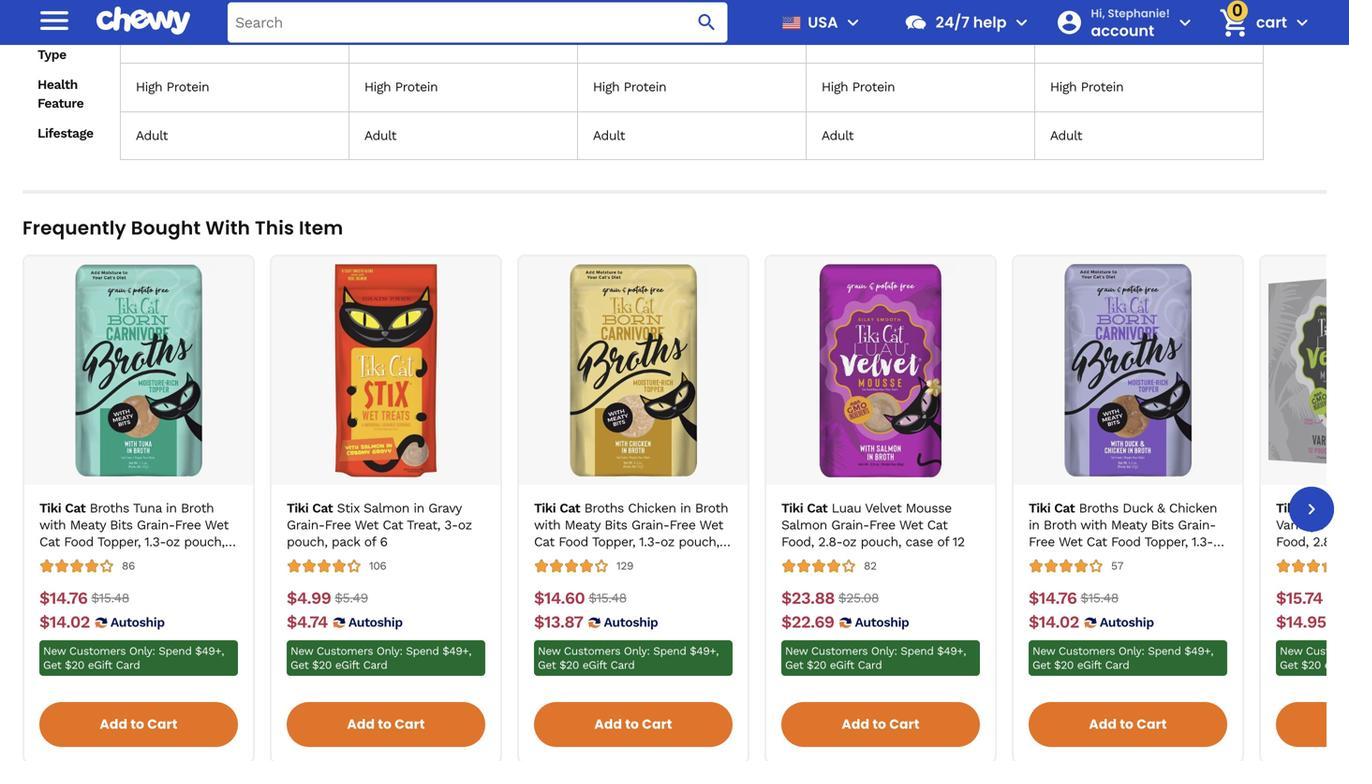 Task type: locate. For each thing, give the bounding box(es) containing it.
tiki
[[39, 501, 61, 516], [287, 501, 309, 516], [534, 501, 556, 516], [782, 501, 803, 516], [1029, 501, 1051, 516], [1276, 501, 1298, 516]]

2 horizontal spatial broth
[[1044, 518, 1077, 533]]

of
[[364, 535, 376, 550], [937, 535, 949, 550], [71, 552, 83, 567], [566, 552, 578, 567], [1106, 552, 1117, 567]]

2 $15.48 text field from the left
[[1081, 589, 1119, 609]]

luau
[[832, 501, 862, 516], [1276, 501, 1349, 550]]

case inside 'broths chicken in broth with meaty bits grain-free wet cat food topper, 1.3-oz pouch, case of 12'
[[534, 552, 562, 567]]

1 food from the left
[[64, 535, 94, 550]]

broth inside broths tuna in broth with meaty bits grain-free wet cat food topper, 1.3-oz pouch, case of 12
[[181, 501, 214, 516]]

0 horizontal spatial salmon
[[364, 501, 410, 516]]

topper, inside 'broths chicken in broth with meaty bits grain-free wet cat food topper, 1.3-oz pouch, case of 12'
[[592, 535, 636, 550]]

type
[[37, 47, 66, 62]]

food up $15.48 text field
[[64, 535, 94, 550]]

free inside 'broths chicken in broth with meaty bits grain-free wet cat food topper, 1.3-oz pouch, case of 12'
[[670, 518, 696, 533]]

1 add to cart button from the left
[[39, 703, 238, 748]]

chicken right & at the bottom right of page
[[1169, 501, 1217, 516]]

add to cart button for luau velvet mousse salmon grain-free wet cat food, 2.8-oz pouch, case of 12
[[782, 703, 980, 748]]

of inside broths duck & chicken in broth with meaty bits grain- free wet cat food topper, 1.3-oz pouch, case of 12
[[1106, 552, 1117, 567]]

account
[[1091, 20, 1155, 41]]

customers down $22.69 text field
[[811, 645, 868, 658]]

0 horizontal spatial $14.02
[[39, 613, 90, 633]]

24/7 help link
[[896, 0, 1007, 45]]

get
[[43, 659, 61, 673], [290, 659, 309, 673], [538, 659, 556, 673], [785, 659, 803, 673], [1033, 659, 1051, 673]]

high protein
[[136, 79, 209, 95], [364, 79, 438, 95], [593, 79, 667, 95], [822, 79, 895, 95], [1050, 79, 1124, 95]]

1 add to cart from the left
[[100, 716, 178, 734]]

meaty for $14.76
[[70, 518, 106, 533]]

case left 86
[[39, 552, 67, 567]]

case up $14.60
[[534, 552, 562, 567]]

0 horizontal spatial broths
[[90, 501, 129, 516]]

$15.48 down 86
[[91, 591, 129, 606]]

customers for broths chicken in broth with meaty bits grain-free wet cat food topper, 1.3-oz pouch, case of 12
[[564, 645, 621, 658]]

2 chicken from the left
[[1169, 501, 1217, 516]]

new
[[43, 645, 66, 658], [290, 645, 313, 658], [538, 645, 561, 658], [785, 645, 808, 658], [1033, 645, 1055, 658]]

$4.74
[[287, 613, 328, 633]]

0 vertical spatial salmon
[[364, 501, 410, 516]]

1 horizontal spatial $14.76 text field
[[1029, 589, 1077, 609]]

4 tiki cat from the left
[[782, 501, 828, 516]]

to for broths duck & chicken in broth with meaty bits grain- free wet cat food topper, 1.3-oz pouch, case of 12
[[1120, 716, 1134, 734]]

wet inside broths tuna in broth with meaty bits grain-free wet cat food topper, 1.3-oz pouch, case of 12
[[205, 518, 229, 533]]

0 horizontal spatial $15.48
[[91, 591, 129, 606]]

new customers only: spend $49+, get $20 egift card
[[43, 645, 224, 673], [290, 645, 471, 673], [538, 645, 719, 673], [785, 645, 966, 673], [1033, 645, 1214, 673]]

tiki cat for luau
[[1276, 501, 1323, 516]]

only: for broths duck & chicken in broth with meaty bits grain- free wet cat food topper, 1.3-oz pouch, case of 12
[[1119, 645, 1145, 658]]

1 new customers only: spend $49+, get $20 egift card from the left
[[43, 645, 224, 673]]

2 horizontal spatial broths
[[1079, 501, 1119, 516]]

free inside broths duck & chicken in broth with meaty bits grain- free wet cat food topper, 1.3-oz pouch, case of 12
[[1029, 535, 1055, 550]]

2 horizontal spatial 1.3-
[[1192, 535, 1213, 550]]

cart for broths chicken in broth with meaty bits grain-free wet cat food topper, 1.3-oz pouch, case of 12
[[642, 716, 672, 734]]

5 autoship from the left
[[1100, 615, 1154, 631]]

topper, down & at the bottom right of page
[[1145, 535, 1188, 550]]

1 new from the left
[[43, 645, 66, 658]]

2 horizontal spatial food
[[1111, 535, 1141, 550]]

2 grain- from the left
[[287, 518, 325, 533]]

3 broths from the left
[[1079, 501, 1119, 516]]

luau left velvet at the bottom
[[832, 501, 862, 516]]

4 add to cart from the left
[[842, 716, 920, 734]]

24/7 help
[[936, 12, 1007, 33]]

tiki cat for broths tuna in broth with meaty bits grain-free wet cat food topper, 1.3-oz pouch, case of 12
[[39, 501, 86, 516]]

meaty inside broths tuna in broth with meaty bits grain-free wet cat food topper, 1.3-oz pouch, case of 12
[[70, 518, 106, 533]]

customers
[[69, 645, 126, 658], [317, 645, 373, 658], [564, 645, 621, 658], [811, 645, 868, 658], [1059, 645, 1115, 658]]

oz inside broths duck & chicken in broth with meaty bits grain- free wet cat food topper, 1.3-oz pouch, case of 12
[[1213, 535, 1227, 550]]

meaty down duck
[[1111, 518, 1147, 533]]

5 add from the left
[[1089, 716, 1117, 734]]

0 horizontal spatial $14.76
[[39, 589, 88, 608]]

$14.76
[[39, 589, 88, 608], [1029, 589, 1077, 608]]

1 horizontal spatial with
[[534, 518, 561, 533]]

food up 57
[[1111, 535, 1141, 550]]

frequently
[[22, 215, 126, 241]]

broths
[[90, 501, 129, 516], [584, 501, 624, 516], [1079, 501, 1119, 516]]

chicken
[[628, 501, 676, 516], [1169, 501, 1217, 516]]

12 inside luau velvet mousse salmon grain-free wet cat food, 2.8-oz pouch, case of 12
[[953, 535, 965, 550]]

3 add from the left
[[594, 716, 622, 734]]

1 horizontal spatial luau
[[1276, 501, 1349, 550]]

$15.48 text field down 129
[[589, 589, 627, 609]]

3 food from the left
[[1111, 535, 1141, 550]]

3 with from the left
[[1081, 518, 1107, 533]]

1 horizontal spatial $14.02
[[1029, 613, 1079, 633]]

0 horizontal spatial $14.76 text field
[[39, 589, 88, 609]]

broth inside broths duck & chicken in broth with meaty bits grain- free wet cat food topper, 1.3-oz pouch, case of 12
[[1044, 518, 1077, 533]]

4 $20 from the left
[[807, 659, 826, 673]]

3 $20 from the left
[[560, 659, 579, 673]]

12
[[953, 535, 965, 550], [87, 552, 99, 567], [581, 552, 593, 567], [1121, 552, 1133, 567]]

6
[[380, 535, 388, 550]]

2 high from the left
[[364, 79, 391, 95]]

1.3-
[[145, 535, 166, 550], [639, 535, 661, 550], [1192, 535, 1213, 550]]

protein
[[166, 79, 209, 95], [395, 79, 438, 95], [624, 79, 667, 95], [852, 79, 895, 95], [1081, 79, 1124, 95]]

add
[[100, 716, 128, 734], [347, 716, 375, 734], [594, 716, 622, 734], [842, 716, 870, 734], [1089, 716, 1117, 734]]

4 grain- from the left
[[831, 518, 870, 533]]

5 egift from the left
[[1077, 659, 1102, 673]]

2 with from the left
[[534, 518, 561, 533]]

case
[[906, 535, 933, 550], [39, 552, 67, 567], [534, 552, 562, 567], [1074, 552, 1101, 567]]

only: down 57
[[1119, 645, 1145, 658]]

0 horizontal spatial broth
[[181, 501, 214, 516]]

cat inside luau velvet mousse salmon grain-free wet cat food, 2.8-oz pouch, case of 12
[[927, 518, 948, 533]]

2 1.3- from the left
[[639, 535, 661, 550]]

3 new from the left
[[538, 645, 561, 658]]

autoship for salmon
[[348, 615, 403, 631]]

salmon inside 'stix salmon in gravy grain-free wet cat treat, 3-oz pouch, pack of 6'
[[364, 501, 410, 516]]

pouch,
[[184, 535, 225, 550], [287, 535, 328, 550], [679, 535, 720, 550], [861, 535, 902, 550], [1029, 552, 1070, 567]]

only: for stix salmon in gravy grain-free wet cat treat, 3-oz pouch, pack of 6
[[377, 645, 403, 658]]

2 $14.76 $15.48 from the left
[[1029, 589, 1119, 608]]

tiki cat broths chicken in broth with meaty bits grain-free wet cat food topper, 1.3-oz pouch, case of 12 image
[[527, 264, 740, 478]]

1 with from the left
[[39, 518, 66, 533]]

meaty inside 'broths chicken in broth with meaty bits grain-free wet cat food topper, 1.3-oz pouch, case of 12'
[[565, 518, 601, 533]]

broth inside 'broths chicken in broth with meaty bits grain-free wet cat food topper, 1.3-oz pouch, case of 12'
[[695, 501, 728, 516]]

health
[[37, 77, 78, 92]]

cat inside 'stix salmon in gravy grain-free wet cat treat, 3-oz pouch, pack of 6'
[[383, 518, 403, 533]]

broths chicken in broth with meaty bits grain-free wet cat food topper, 1.3-oz pouch, case of 12
[[534, 501, 728, 567]]

106
[[369, 560, 386, 573]]

salmon
[[364, 501, 410, 516], [782, 518, 827, 533]]

$15.48 text field for $14.60
[[589, 589, 627, 609]]

$4.99
[[287, 589, 331, 608]]

spend for broths duck & chicken in broth with meaty bits grain- free wet cat food topper, 1.3-oz pouch, case of 12
[[1148, 645, 1181, 658]]

bits
[[110, 518, 133, 533], [605, 518, 628, 533], [1151, 518, 1174, 533]]

$14.76 $15.48 down 57
[[1029, 589, 1119, 608]]

$15.48 down 57
[[1081, 591, 1119, 606]]

$14.02 text field for of
[[39, 613, 90, 634]]

add to cart
[[100, 716, 178, 734], [347, 716, 425, 734], [594, 716, 672, 734], [842, 716, 920, 734], [1089, 716, 1167, 734]]

$14.60 text field
[[534, 589, 585, 609]]

$15.48 text field down 57
[[1081, 589, 1119, 609]]

$15.48
[[91, 591, 129, 606], [589, 591, 627, 606], [1081, 591, 1119, 606]]

with
[[205, 215, 250, 241]]

bits up 129
[[605, 518, 628, 533]]

topper, for $14.76
[[97, 535, 141, 550]]

$14.76 $15.48
[[39, 589, 129, 608], [1029, 589, 1119, 608]]

1 horizontal spatial chicken
[[1169, 501, 1217, 516]]

in inside 'broths chicken in broth with meaty bits grain-free wet cat food topper, 1.3-oz pouch, case of 12'
[[680, 501, 691, 516]]

tuna
[[133, 501, 162, 516]]

broths inside 'broths chicken in broth with meaty bits grain-free wet cat food topper, 1.3-oz pouch, case of 12'
[[584, 501, 624, 516]]

$13.87 text field
[[534, 613, 583, 634]]

tiki cat up $15.74
[[1276, 501, 1323, 516]]

6 tiki from the left
[[1276, 501, 1298, 516]]

82
[[864, 560, 877, 573]]

4 adult from the left
[[822, 128, 854, 143]]

salmon up the 6
[[364, 501, 410, 516]]

1.3- inside broths tuna in broth with meaty bits grain-free wet cat food topper, 1.3-oz pouch, case of 12
[[145, 535, 166, 550]]

$15.48 down 129
[[589, 591, 627, 606]]

stix
[[337, 501, 360, 516]]

2 meaty from the left
[[565, 518, 601, 533]]

3 to from the left
[[625, 716, 639, 734]]

2 only: from the left
[[377, 645, 403, 658]]

food inside 'broths chicken in broth with meaty bits grain-free wet cat food topper, 1.3-oz pouch, case of 12'
[[559, 535, 588, 550]]

submit search image
[[696, 11, 718, 34]]

1 horizontal spatial 1.3-
[[639, 535, 661, 550]]

with
[[39, 518, 66, 533], [534, 518, 561, 533], [1081, 518, 1107, 533]]

grain- inside 'stix salmon in gravy grain-free wet cat treat, 3-oz pouch, pack of 6'
[[287, 518, 325, 533]]

5 $49+, from the left
[[1185, 645, 1214, 658]]

bits inside 'broths chicken in broth with meaty bits grain-free wet cat food topper, 1.3-oz pouch, case of 12'
[[605, 518, 628, 533]]

4 tiki from the left
[[782, 501, 803, 516]]

2 card from the left
[[363, 659, 387, 673]]

high
[[136, 79, 162, 95], [364, 79, 391, 95], [593, 79, 620, 95], [822, 79, 848, 95], [1050, 79, 1077, 95]]

hi, stephanie! account
[[1091, 5, 1170, 41]]

$14.60
[[534, 589, 585, 608]]

gravy
[[428, 501, 462, 516]]

$15.48 text field for $14.76
[[1081, 589, 1119, 609]]

food inside broths tuna in broth with meaty bits grain-free wet cat food topper, 1.3-oz pouch, case of 12
[[64, 535, 94, 550]]

Product search field
[[228, 2, 728, 43]]

1 $14.76 $15.48 from the left
[[39, 589, 129, 608]]

new for broths tuna in broth with meaty bits grain-free wet cat food topper, 1.3-oz pouch, case of 12
[[43, 645, 66, 658]]

get for broths tuna in broth with meaty bits grain-free wet cat food topper, 1.3-oz pouch, case of 12
[[43, 659, 61, 673]]

case down mousse
[[906, 535, 933, 550]]

add to cart for broths chicken in broth with meaty bits grain-free wet cat food topper, 1.3-oz pouch, case of 12
[[594, 716, 672, 734]]

1 horizontal spatial food
[[559, 535, 588, 550]]

egift for luau velvet mousse salmon grain-free wet cat food, 2.8-oz pouch, case of 12
[[830, 659, 854, 673]]

autoship down 57
[[1100, 615, 1154, 631]]

meaty
[[70, 518, 106, 533], [565, 518, 601, 533], [1111, 518, 1147, 533]]

1 $15.48 text field from the left
[[589, 589, 627, 609]]

0 horizontal spatial $15.48 text field
[[589, 589, 627, 609]]

new customers only: spend $49+, get $20 egift card down $15.48 text field
[[43, 645, 224, 673]]

$25.08
[[839, 591, 879, 606]]

broths left duck
[[1079, 501, 1119, 516]]

customers down the $13.87 text box at the bottom left of the page
[[564, 645, 621, 658]]

1 horizontal spatial $15.48
[[589, 591, 627, 606]]

list
[[22, 255, 1349, 762]]

wet
[[205, 518, 229, 533], [355, 518, 379, 533], [700, 518, 723, 533], [899, 518, 923, 533], [1059, 535, 1083, 550]]

0 horizontal spatial with
[[39, 518, 66, 533]]

autoship down $25.08 text field
[[855, 615, 909, 631]]

2 horizontal spatial meaty
[[1111, 518, 1147, 533]]

0 horizontal spatial food
[[64, 535, 94, 550]]

3 add to cart button from the left
[[534, 703, 733, 748]]

new for broths chicken in broth with meaty bits grain-free wet cat food topper, 1.3-oz pouch, case of 12
[[538, 645, 561, 658]]

tiki cat
[[39, 501, 86, 516], [287, 501, 333, 516], [534, 501, 580, 516], [782, 501, 828, 516], [1029, 501, 1075, 516], [1276, 501, 1323, 516]]

1 horizontal spatial $15.48 text field
[[1081, 589, 1119, 609]]

5 customers from the left
[[1059, 645, 1115, 658]]

$4.99 text field
[[287, 589, 331, 609]]

case inside broths tuna in broth with meaty bits grain-free wet cat food topper, 1.3-oz pouch, case of 12
[[39, 552, 67, 567]]

$5.49 text field
[[335, 589, 368, 609]]

new customers only: spend $49+, get $20 egift card down $5.49 'text box'
[[290, 645, 471, 673]]

2 $49+, from the left
[[443, 645, 471, 658]]

1 cart from the left
[[147, 716, 178, 734]]

bits for $14.60
[[605, 518, 628, 533]]

$14.76 text field for of
[[39, 589, 88, 609]]

$14.02 for of
[[39, 613, 90, 633]]

2 add to cart from the left
[[347, 716, 425, 734]]

meaty up '$14.60 $15.48'
[[565, 518, 601, 533]]

usa
[[808, 12, 838, 33]]

pouch, inside broths tuna in broth with meaty bits grain-free wet cat food topper, 1.3-oz pouch, case of 12
[[184, 535, 225, 550]]

12 inside broths tuna in broth with meaty bits grain-free wet cat food topper, 1.3-oz pouch, case of 12
[[87, 552, 99, 567]]

luau inside luau velvet mousse salmon grain-free wet cat food, 2.8-oz pouch, case of 12
[[832, 501, 862, 516]]

pouch, inside broths duck & chicken in broth with meaty bits grain- free wet cat food topper, 1.3-oz pouch, case of 12
[[1029, 552, 1070, 567]]

new customers only: spend $49+, get $20 egift card for broths chicken in broth with meaty bits grain-free wet cat food topper, 1.3-oz pouch, case of 12
[[538, 645, 719, 673]]

only: down $15.48 text field
[[129, 645, 155, 658]]

5 only: from the left
[[1119, 645, 1145, 658]]

1 horizontal spatial $14.76
[[1029, 589, 1077, 608]]

1 $14.02 text field from the left
[[39, 613, 90, 634]]

spend for broths chicken in broth with meaty bits grain-free wet cat food topper, 1.3-oz pouch, case of 12
[[653, 645, 686, 658]]

egift for broths chicken in broth with meaty bits grain-free wet cat food topper, 1.3-oz pouch, case of 12
[[583, 659, 607, 673]]

in inside 'stix salmon in gravy grain-free wet cat treat, 3-oz pouch, pack of 6'
[[414, 501, 424, 516]]

3 topper, from the left
[[1145, 535, 1188, 550]]

2 add from the left
[[347, 716, 375, 734]]

$14.76 $15.48 down 86
[[39, 589, 129, 608]]

chicken up 129
[[628, 501, 676, 516]]

egift
[[88, 659, 112, 673], [335, 659, 360, 673], [583, 659, 607, 673], [830, 659, 854, 673], [1077, 659, 1102, 673]]

$15.74 text field
[[1276, 589, 1323, 609]]

oz
[[458, 518, 472, 533], [166, 535, 180, 550], [661, 535, 675, 550], [843, 535, 857, 550], [1213, 535, 1227, 550]]

1 horizontal spatial topper,
[[592, 535, 636, 550]]

new customers only: spend $49+, get $20 egift card down '$14.60 $15.48'
[[538, 645, 719, 673]]

topper, up 129
[[592, 535, 636, 550]]

2 $14.76 from the left
[[1029, 589, 1077, 608]]

wet inside luau velvet mousse salmon grain-free wet cat food, 2.8-oz pouch, case of 12
[[899, 518, 923, 533]]

topper, inside broths tuna in broth with meaty bits grain-free wet cat food topper, 1.3-oz pouch, case of 12
[[97, 535, 141, 550]]

frequently bought with this item
[[22, 215, 343, 241]]

card
[[116, 659, 140, 673], [363, 659, 387, 673], [611, 659, 635, 673], [858, 659, 882, 673], [1105, 659, 1130, 673]]

in
[[166, 501, 177, 516], [414, 501, 424, 516], [680, 501, 691, 516], [1029, 518, 1040, 533]]

only: for broths tuna in broth with meaty bits grain-free wet cat food topper, 1.3-oz pouch, case of 12
[[129, 645, 155, 658]]

3 meaty from the left
[[1111, 518, 1147, 533]]

0 horizontal spatial $14.76 $15.48
[[39, 589, 129, 608]]

12 inside broths duck & chicken in broth with meaty bits grain- free wet cat food topper, 1.3-oz pouch, case of 12
[[1121, 552, 1133, 567]]

4 cart from the left
[[890, 716, 920, 734]]

5 pouch from the left
[[1050, 31, 1088, 46]]

tiki for luau velvet mousse salmon grain-free wet cat food, 2.8-oz pouch, case of 12
[[782, 501, 803, 516]]

usa button
[[775, 0, 865, 45]]

$20 for luau velvet mousse salmon grain-free wet cat food, 2.8-oz pouch, case of 12
[[807, 659, 826, 673]]

1 spend from the left
[[159, 645, 192, 658]]

1 1.3- from the left
[[145, 535, 166, 550]]

cart
[[147, 716, 178, 734], [395, 716, 425, 734], [642, 716, 672, 734], [890, 716, 920, 734], [1137, 716, 1167, 734]]

case left 57
[[1074, 552, 1101, 567]]

4 $49+, from the left
[[937, 645, 966, 658]]

grain-
[[137, 518, 175, 533], [287, 518, 325, 533], [632, 518, 670, 533], [831, 518, 870, 533], [1178, 518, 1216, 533]]

tiki cat up food,
[[782, 501, 828, 516]]

with inside broths tuna in broth with meaty bits grain-free wet cat food topper, 1.3-oz pouch, case of 12
[[39, 518, 66, 533]]

with inside 'broths chicken in broth with meaty bits grain-free wet cat food topper, 1.3-oz pouch, case of 12'
[[534, 518, 561, 533]]

0 horizontal spatial chicken
[[628, 501, 676, 516]]

2 horizontal spatial $15.48
[[1081, 591, 1119, 606]]

tiki for broths duck & chicken in broth with meaty bits grain- free wet cat food topper, 1.3-oz pouch, case of 12
[[1029, 501, 1051, 516]]

2 $20 from the left
[[312, 659, 332, 673]]

2 $14.02 from the left
[[1029, 613, 1079, 633]]

1 topper, from the left
[[97, 535, 141, 550]]

3 pouch from the left
[[593, 31, 630, 46]]

$15.48 inside '$14.60 $15.48'
[[589, 591, 627, 606]]

1 horizontal spatial salmon
[[782, 518, 827, 533]]

pouch, inside 'stix salmon in gravy grain-free wet cat treat, 3-oz pouch, pack of 6'
[[287, 535, 328, 550]]

card for broths duck & chicken in broth with meaty bits grain- free wet cat food topper, 1.3-oz pouch, case of 12
[[1105, 659, 1130, 673]]

$20 for stix salmon in gravy grain-free wet cat treat, 3-oz pouch, pack of 6
[[312, 659, 332, 673]]

3 add to cart from the left
[[594, 716, 672, 734]]

add to cart for broths duck & chicken in broth with meaty bits grain- free wet cat food topper, 1.3-oz pouch, case of 12
[[1089, 716, 1167, 734]]

1 horizontal spatial broth
[[695, 501, 728, 516]]

autoship for duck
[[1100, 615, 1154, 631]]

only: for broths chicken in broth with meaty bits grain-free wet cat food topper, 1.3-oz pouch, case of 12
[[624, 645, 650, 658]]

cat
[[65, 501, 86, 516], [312, 501, 333, 516], [560, 501, 580, 516], [807, 501, 828, 516], [1054, 501, 1075, 516], [1302, 501, 1323, 516], [383, 518, 403, 533], [927, 518, 948, 533], [39, 535, 60, 550], [534, 535, 555, 550], [1087, 535, 1107, 550]]

$14.95
[[1276, 613, 1326, 633]]

1 vertical spatial salmon
[[782, 518, 827, 533]]

customers down $15.48 text field
[[69, 645, 126, 658]]

$15.48 for broths tuna in broth with meaty bits grain-free wet cat food topper, 1.3-oz pouch, case of 12
[[91, 591, 129, 606]]

4 to from the left
[[873, 716, 887, 734]]

pouch, inside luau velvet mousse salmon grain-free wet cat food, 2.8-oz pouch, case of 12
[[861, 535, 902, 550]]

$49+,
[[195, 645, 224, 658], [443, 645, 471, 658], [690, 645, 719, 658], [937, 645, 966, 658], [1185, 645, 1214, 658]]

in for $14.76
[[166, 501, 177, 516]]

add to cart button
[[39, 703, 238, 748], [287, 703, 485, 748], [534, 703, 733, 748], [782, 703, 980, 748], [1029, 703, 1228, 748]]

tiki cat broths duck & chicken in broth with meaty bits grain-free wet cat food topper, 1.3-oz pouch, case of 12 image
[[1021, 264, 1235, 478]]

in inside broths tuna in broth with meaty bits grain-free wet cat food topper, 1.3-oz pouch, case of 12
[[166, 501, 177, 516]]

4 customers from the left
[[811, 645, 868, 658]]

pouch
[[136, 31, 173, 46], [364, 31, 402, 46], [593, 31, 630, 46], [822, 31, 859, 46], [1050, 31, 1088, 46]]

$49+, for luau velvet mousse salmon grain-free wet cat food, 2.8-oz pouch, case of 12
[[937, 645, 966, 658]]

1 grain- from the left
[[137, 518, 175, 533]]

5 add to cart button from the left
[[1029, 703, 1228, 748]]

tiki cat left stix
[[287, 501, 333, 516]]

$14.76 $15.48 for 12
[[39, 589, 129, 608]]

$14.02 text field for pouch,
[[1029, 613, 1079, 634]]

case inside broths duck & chicken in broth with meaty bits grain- free wet cat food topper, 1.3-oz pouch, case of 12
[[1074, 552, 1101, 567]]

1 $15.48 from the left
[[91, 591, 129, 606]]

1 horizontal spatial bits
[[605, 518, 628, 533]]

adult
[[136, 128, 168, 143], [364, 128, 397, 143], [593, 128, 625, 143], [822, 128, 854, 143], [1050, 128, 1082, 143]]

broths for duck
[[1079, 501, 1119, 516]]

$23.88
[[782, 589, 835, 608]]

meaty up $15.48 text field
[[70, 518, 106, 533]]

chicken inside 'broths chicken in broth with meaty bits grain-free wet cat food topper, 1.3-oz pouch, case of 12'
[[628, 501, 676, 516]]

0 horizontal spatial 1.3-
[[145, 535, 166, 550]]

0 horizontal spatial meaty
[[70, 518, 106, 533]]

3 tiki from the left
[[534, 501, 556, 516]]

3 new customers only: spend $49+, get $20 egift card from the left
[[538, 645, 719, 673]]

meaty inside broths duck & chicken in broth with meaty bits grain- free wet cat food topper, 1.3-oz pouch, case of 12
[[1111, 518, 1147, 533]]

new customers only: spend $49+, get $20 egift card down $25.08 text field
[[785, 645, 966, 673]]

broths up 129
[[584, 501, 624, 516]]

2 horizontal spatial bits
[[1151, 518, 1174, 533]]

cat inside broths tuna in broth with meaty bits grain-free wet cat food topper, 1.3-oz pouch, case of 12
[[39, 535, 60, 550]]

$23.88 text field
[[782, 589, 835, 609]]

topper,
[[97, 535, 141, 550], [592, 535, 636, 550], [1145, 535, 1188, 550]]

2 horizontal spatial with
[[1081, 518, 1107, 533]]

cat inside broths duck & chicken in broth with meaty bits grain- free wet cat food topper, 1.3-oz pouch, case of 12
[[1087, 535, 1107, 550]]

1 horizontal spatial meaty
[[565, 518, 601, 533]]

only:
[[129, 645, 155, 658], [377, 645, 403, 658], [624, 645, 650, 658], [871, 645, 897, 658], [1119, 645, 1145, 658]]

bits inside broths tuna in broth with meaty bits grain-free wet cat food topper, 1.3-oz pouch, case of 12
[[110, 518, 133, 533]]

spend for luau velvet mousse salmon grain-free wet cat food, 2.8-oz pouch, case of 12
[[901, 645, 934, 658]]

1 horizontal spatial broths
[[584, 501, 624, 516]]

egift for broths tuna in broth with meaty bits grain-free wet cat food topper, 1.3-oz pouch, case of 12
[[88, 659, 112, 673]]

autoship down $15.48 text field
[[110, 615, 165, 631]]

pouch, inside 'broths chicken in broth with meaty bits grain-free wet cat food topper, 1.3-oz pouch, case of 12'
[[679, 535, 720, 550]]

$14.02 text field
[[39, 613, 90, 634], [1029, 613, 1079, 634]]

free inside broths tuna in broth with meaty bits grain-free wet cat food topper, 1.3-oz pouch, case of 12
[[175, 518, 201, 533]]

chewy home image
[[97, 0, 190, 41]]

autoship
[[110, 615, 165, 631], [348, 615, 403, 631], [604, 615, 658, 631], [855, 615, 909, 631], [1100, 615, 1154, 631]]

4 card from the left
[[858, 659, 882, 673]]

1.3- inside 'broths chicken in broth with meaty bits grain-free wet cat food topper, 1.3-oz pouch, case of 12'
[[639, 535, 661, 550]]

2 topper, from the left
[[592, 535, 636, 550]]

2 new customers only: spend $49+, get $20 egift card from the left
[[290, 645, 471, 673]]

5 tiki from the left
[[1029, 501, 1051, 516]]

86
[[122, 560, 135, 573]]

bits down & at the bottom right of page
[[1151, 518, 1174, 533]]

1 horizontal spatial $14.76 $15.48
[[1029, 589, 1119, 608]]

2 broths from the left
[[584, 501, 624, 516]]

tiki cat broths tuna in broth with meaty bits grain-free wet cat food topper, 1.3-oz pouch, case of 12 image
[[32, 264, 246, 478]]

to for luau velvet mousse salmon grain-free wet cat food, 2.8-oz pouch, case of 12
[[873, 716, 887, 734]]

autoship down '$14.60 $15.48'
[[604, 615, 658, 631]]

topper, up 86
[[97, 535, 141, 550]]

broths inside broths duck & chicken in broth with meaty bits grain- free wet cat food topper, 1.3-oz pouch, case of 12
[[1079, 501, 1119, 516]]

get for luau velvet mousse salmon grain-free wet cat food, 2.8-oz pouch, case of 12
[[785, 659, 803, 673]]

autoship down $5.49 'text box'
[[348, 615, 403, 631]]

5 $20 from the left
[[1054, 659, 1074, 673]]

broths for tuna
[[90, 501, 129, 516]]

$15.48 text field
[[589, 589, 627, 609], [1081, 589, 1119, 609]]

customers down 57
[[1059, 645, 1115, 658]]

2 pouch from the left
[[364, 31, 402, 46]]

tiki for stix salmon in gravy grain-free wet cat treat, 3-oz pouch, pack of 6
[[287, 501, 309, 516]]

3 tiki cat from the left
[[534, 501, 580, 516]]

3 only: from the left
[[624, 645, 650, 658]]

customers down '$4.74' text box
[[317, 645, 373, 658]]

oz inside luau velvet mousse salmon grain-free wet cat food, 2.8-oz pouch, case of 12
[[843, 535, 857, 550]]

2 autoship from the left
[[348, 615, 403, 631]]

3 grain- from the left
[[632, 518, 670, 533]]

0 horizontal spatial bits
[[110, 518, 133, 533]]

4 protein from the left
[[852, 79, 895, 95]]

0 horizontal spatial topper,
[[97, 535, 141, 550]]

broths tuna in broth with meaty bits grain-free wet cat food topper, 1.3-oz pouch, case of 12
[[39, 501, 229, 567]]

duck
[[1123, 501, 1153, 516]]

$14.76 for of
[[39, 589, 88, 608]]

card for luau velvet mousse salmon grain-free wet cat food, 2.8-oz pouch, case of 12
[[858, 659, 882, 673]]

broths left tuna
[[90, 501, 129, 516]]

1 tiki from the left
[[39, 501, 61, 516]]

wet inside 'broths chicken in broth with meaty bits grain-free wet cat food topper, 1.3-oz pouch, case of 12'
[[700, 518, 723, 533]]

1 horizontal spatial $14.02 text field
[[1029, 613, 1079, 634]]

$49+, for broths duck & chicken in broth with meaty bits grain- free wet cat food topper, 1.3-oz pouch, case of 12
[[1185, 645, 1214, 658]]

case inside luau velvet mousse salmon grain-free wet cat food, 2.8-oz pouch, case of 12
[[906, 535, 933, 550]]

wet inside broths duck & chicken in broth with meaty bits grain- free wet cat food topper, 1.3-oz pouch, case of 12
[[1059, 535, 1083, 550]]

$14.02
[[39, 613, 90, 633], [1029, 613, 1079, 633]]

food inside broths duck & chicken in broth with meaty bits grain- free wet cat food topper, 1.3-oz pouch, case of 12
[[1111, 535, 1141, 550]]

menu image
[[842, 11, 865, 34]]

3 adult from the left
[[593, 128, 625, 143]]

3 customers from the left
[[564, 645, 621, 658]]

4 only: from the left
[[871, 645, 897, 658]]

1 tiki cat from the left
[[39, 501, 86, 516]]

5 new customers only: spend $49+, get $20 egift card from the left
[[1033, 645, 1214, 673]]

tiki cat up $14.60
[[534, 501, 580, 516]]

to
[[130, 716, 144, 734], [378, 716, 392, 734], [625, 716, 639, 734], [873, 716, 887, 734], [1120, 716, 1134, 734]]

egift for broths duck & chicken in broth with meaty bits grain- free wet cat food topper, 1.3-oz pouch, case of 12
[[1077, 659, 1102, 673]]

$14.76 $15.48 for case
[[1029, 589, 1119, 608]]

salmon up food,
[[782, 518, 827, 533]]

bits up 86
[[110, 518, 133, 533]]

free
[[175, 518, 201, 533], [325, 518, 351, 533], [670, 518, 696, 533], [870, 518, 896, 533], [1029, 535, 1055, 550]]

3 spend from the left
[[653, 645, 686, 658]]

1 autoship from the left
[[110, 615, 165, 631]]

food up '$14.60 $15.48'
[[559, 535, 588, 550]]

2 tiki cat from the left
[[287, 501, 333, 516]]

$14.02 for pouch,
[[1029, 613, 1079, 633]]

only: down 106
[[377, 645, 403, 658]]

2 luau from the left
[[1276, 501, 1349, 550]]

1 customers from the left
[[69, 645, 126, 658]]

2 horizontal spatial topper,
[[1145, 535, 1188, 550]]

food for $14.60
[[559, 535, 588, 550]]

only: down $25.08 text field
[[871, 645, 897, 658]]

tiki cat left duck
[[1029, 501, 1075, 516]]

broths inside broths tuna in broth with meaty bits grain-free wet cat food topper, 1.3-oz pouch, case of 12
[[90, 501, 129, 516]]

0 horizontal spatial luau
[[832, 501, 862, 516]]

new customers only: spend $49+, get $20 egift card down 57
[[1033, 645, 1214, 673]]

$20
[[65, 659, 84, 673], [312, 659, 332, 673], [560, 659, 579, 673], [807, 659, 826, 673], [1054, 659, 1074, 673]]

2 spend from the left
[[406, 645, 439, 658]]

tiki cat left tuna
[[39, 501, 86, 516]]

1 meaty from the left
[[70, 518, 106, 533]]

3 card from the left
[[611, 659, 635, 673]]

1 luau from the left
[[832, 501, 862, 516]]

3 get from the left
[[538, 659, 556, 673]]

pack
[[332, 535, 360, 550]]

0 horizontal spatial $14.02 text field
[[39, 613, 90, 634]]

to for stix salmon in gravy grain-free wet cat treat, 3-oz pouch, pack of 6
[[378, 716, 392, 734]]

$49+, for broths tuna in broth with meaty bits grain-free wet cat food topper, 1.3-oz pouch, case of 12
[[195, 645, 224, 658]]

only: down '$14.60 $15.48'
[[624, 645, 650, 658]]

$14.76 text field
[[39, 589, 88, 609], [1029, 589, 1077, 609]]

2 $14.76 text field from the left
[[1029, 589, 1077, 609]]

luau up $15.74
[[1276, 501, 1349, 550]]

item
[[299, 215, 343, 241]]



Task type: describe. For each thing, give the bounding box(es) containing it.
list containing $14.76
[[22, 255, 1349, 762]]

add for luau velvet mousse salmon grain-free wet cat food, 2.8-oz pouch, case of 12
[[842, 716, 870, 734]]

bits inside broths duck & chicken in broth with meaty bits grain- free wet cat food topper, 1.3-oz pouch, case of 12
[[1151, 518, 1174, 533]]

Search text field
[[228, 2, 728, 43]]

egift for stix salmon in gravy grain-free wet cat treat, 3-oz pouch, pack of 6
[[335, 659, 360, 673]]

new for stix salmon in gravy grain-free wet cat treat, 3-oz pouch, pack of 6
[[290, 645, 313, 658]]

add for stix salmon in gravy grain-free wet cat treat, 3-oz pouch, pack of 6
[[347, 716, 375, 734]]

grain- inside broths tuna in broth with meaty bits grain-free wet cat food topper, 1.3-oz pouch, case of 12
[[137, 518, 175, 533]]

$22.69 text field
[[782, 613, 834, 634]]

autoship for velvet
[[855, 615, 909, 631]]

velvet
[[865, 501, 902, 516]]

add for broths chicken in broth with meaty bits grain-free wet cat food topper, 1.3-oz pouch, case of 12
[[594, 716, 622, 734]]

customers for broths duck & chicken in broth with meaty bits grain- free wet cat food topper, 1.3-oz pouch, case of 12
[[1059, 645, 1115, 658]]

oz inside broths tuna in broth with meaty bits grain-free wet cat food topper, 1.3-oz pouch, case of 12
[[166, 535, 180, 550]]

luau velvet mousse salmon grain-free wet cat food, 2.8-oz pouch, case of 12
[[782, 501, 965, 550]]

129
[[617, 560, 633, 573]]

grain- inside broths duck & chicken in broth with meaty bits grain- free wet cat food topper, 1.3-oz pouch, case of 12
[[1178, 518, 1216, 533]]

cart for stix salmon in gravy grain-free wet cat treat, 3-oz pouch, pack of 6
[[395, 716, 425, 734]]

5 high from the left
[[1050, 79, 1077, 95]]

topper, inside broths duck & chicken in broth with meaty bits grain- free wet cat food topper, 1.3-oz pouch, case of 12
[[1145, 535, 1188, 550]]

cart link
[[1212, 0, 1288, 45]]

24/7
[[936, 12, 970, 33]]

in inside broths duck & chicken in broth with meaty bits grain- free wet cat food topper, 1.3-oz pouch, case of 12
[[1029, 518, 1040, 533]]

health feature
[[37, 77, 84, 111]]

$20 for broths chicken in broth with meaty bits grain-free wet cat food topper, 1.3-oz pouch, case of 12
[[560, 659, 579, 673]]

stephanie!
[[1108, 5, 1170, 21]]

autoship for chicken
[[604, 615, 658, 631]]

$15.48 for broths chicken in broth with meaty bits grain-free wet cat food topper, 1.3-oz pouch, case of 12
[[589, 591, 627, 606]]

1.3- for $14.60
[[639, 535, 661, 550]]

luau for luau
[[1276, 501, 1349, 550]]

$23.88 $25.08
[[782, 589, 879, 608]]

broth for $14.76
[[181, 501, 214, 516]]

2.8-
[[818, 535, 843, 550]]

menu image
[[36, 2, 73, 39]]

add to cart button for stix salmon in gravy grain-free wet cat treat, 3-oz pouch, pack of 6
[[287, 703, 485, 748]]

wet inside 'stix salmon in gravy grain-free wet cat treat, 3-oz pouch, pack of 6'
[[355, 518, 379, 533]]

add for broths duck & chicken in broth with meaty bits grain- free wet cat food topper, 1.3-oz pouch, case of 12
[[1089, 716, 1117, 734]]

of inside 'broths chicken in broth with meaty bits grain-free wet cat food topper, 1.3-oz pouch, case of 12'
[[566, 552, 578, 567]]

tiki cat for stix salmon in gravy grain-free wet cat treat, 3-oz pouch, pack of 6
[[287, 501, 333, 516]]

in for $14.60
[[680, 501, 691, 516]]

tiki for broths chicken in broth with meaty bits grain-free wet cat food topper, 1.3-oz pouch, case of 12
[[534, 501, 556, 516]]

2 high protein from the left
[[364, 79, 438, 95]]

add for broths tuna in broth with meaty bits grain-free wet cat food topper, 1.3-oz pouch, case of 12
[[100, 716, 128, 734]]

$15.74
[[1276, 589, 1323, 608]]

grain- inside luau velvet mousse salmon grain-free wet cat food, 2.8-oz pouch, case of 12
[[831, 518, 870, 533]]

food,
[[782, 535, 814, 550]]

hi,
[[1091, 5, 1105, 21]]

add to cart for broths tuna in broth with meaty bits grain-free wet cat food topper, 1.3-oz pouch, case of 12
[[100, 716, 178, 734]]

get for broths chicken in broth with meaty bits grain-free wet cat food topper, 1.3-oz pouch, case of 12
[[538, 659, 556, 673]]

$14.76 text field for pouch,
[[1029, 589, 1077, 609]]

$4.99 $5.49
[[287, 589, 368, 608]]

chewy support image
[[904, 10, 928, 35]]

2 adult from the left
[[364, 128, 397, 143]]

$25.
[[1327, 591, 1349, 606]]

new customers only: spend $49+, get $20 egift card for broths duck & chicken in broth with meaty bits grain- free wet cat food topper, 1.3-oz pouch, case of 12
[[1033, 645, 1214, 673]]

1 adult from the left
[[136, 128, 168, 143]]

treat,
[[407, 518, 440, 533]]

feature
[[37, 96, 84, 111]]

get for stix salmon in gravy grain-free wet cat treat, 3-oz pouch, pack of 6
[[290, 659, 309, 673]]

bits for $14.76
[[110, 518, 133, 533]]

1 pouch from the left
[[136, 31, 173, 46]]

free inside 'stix salmon in gravy grain-free wet cat treat, 3-oz pouch, pack of 6'
[[325, 518, 351, 533]]

of inside broths tuna in broth with meaty bits grain-free wet cat food topper, 1.3-oz pouch, case of 12
[[71, 552, 83, 567]]

1.3- for $14.76
[[145, 535, 166, 550]]

card for broths chicken in broth with meaty bits grain-free wet cat food topper, 1.3-oz pouch, case of 12
[[611, 659, 635, 673]]

spend for stix salmon in gravy grain-free wet cat treat, 3-oz pouch, pack of 6
[[406, 645, 439, 658]]

tiki cat for luau velvet mousse salmon grain-free wet cat food, 2.8-oz pouch, case of 12
[[782, 501, 828, 516]]

add to cart for luau velvet mousse salmon grain-free wet cat food, 2.8-oz pouch, case of 12
[[842, 716, 920, 734]]

1.3- inside broths duck & chicken in broth with meaty bits grain- free wet cat food topper, 1.3-oz pouch, case of 12
[[1192, 535, 1213, 550]]

tiki cat for broths chicken in broth with meaty bits grain-free wet cat food topper, 1.3-oz pouch, case of 12
[[534, 501, 580, 516]]

cat inside 'broths chicken in broth with meaty bits grain-free wet cat food topper, 1.3-oz pouch, case of 12'
[[534, 535, 555, 550]]

$49+, for broths chicken in broth with meaty bits grain-free wet cat food topper, 1.3-oz pouch, case of 12
[[690, 645, 719, 658]]

$25.08 text field
[[839, 589, 879, 609]]

with for $14.60
[[534, 518, 561, 533]]

tiki for broths tuna in broth with meaty bits grain-free wet cat food topper, 1.3-oz pouch, case of 12
[[39, 501, 61, 516]]

luau for luau velvet mousse salmon grain-free wet cat food, 2.8-oz pouch, case of 12
[[832, 501, 862, 516]]

topper, for $14.60
[[592, 535, 636, 550]]

this
[[255, 215, 294, 241]]

oz inside 'broths chicken in broth with meaty bits grain-free wet cat food topper, 1.3-oz pouch, case of 12'
[[661, 535, 675, 550]]

$14.76 for pouch,
[[1029, 589, 1077, 608]]

new customers only: spend $49+, get $20 egift card for broths tuna in broth with meaty bits grain-free wet cat food topper, 1.3-oz pouch, case of 12
[[43, 645, 224, 673]]

cart for broths duck & chicken in broth with meaty bits grain- free wet cat food topper, 1.3-oz pouch, case of 12
[[1137, 716, 1167, 734]]

1 high protein from the left
[[136, 79, 209, 95]]

2 protein from the left
[[395, 79, 438, 95]]

of inside luau velvet mousse salmon grain-free wet cat food, 2.8-oz pouch, case of 12
[[937, 535, 949, 550]]

$4.74 text field
[[287, 613, 328, 634]]

$20 for broths duck & chicken in broth with meaty bits grain- free wet cat food topper, 1.3-oz pouch, case of 12
[[1054, 659, 1074, 673]]

account menu image
[[1174, 11, 1197, 34]]

in for $4.99
[[414, 501, 424, 516]]

chicken inside broths duck & chicken in broth with meaty bits grain- free wet cat food topper, 1.3-oz pouch, case of 12
[[1169, 501, 1217, 516]]

12 inside 'broths chicken in broth with meaty bits grain-free wet cat food topper, 1.3-oz pouch, case of 12'
[[581, 552, 593, 567]]

with inside broths duck & chicken in broth with meaty bits grain- free wet cat food topper, 1.3-oz pouch, case of 12
[[1081, 518, 1107, 533]]

items image
[[1218, 6, 1251, 39]]

help
[[973, 12, 1007, 33]]

add to cart for stix salmon in gravy grain-free wet cat treat, 3-oz pouch, pack of 6
[[347, 716, 425, 734]]

bought
[[131, 215, 201, 241]]

tiki cat luau velvet mousse salmon grain-free wet cat food, 2.8-oz pouch, case of 12 image
[[774, 264, 988, 478]]

new customers only: spend $49+, get $20 egift card for stix salmon in gravy grain-free wet cat treat, 3-oz pouch, pack of 6
[[290, 645, 471, 673]]

broths for chicken
[[584, 501, 624, 516]]

1 protein from the left
[[166, 79, 209, 95]]

food for $14.76
[[64, 535, 94, 550]]

only: for luau velvet mousse salmon grain-free wet cat food, 2.8-oz pouch, case of 12
[[871, 645, 897, 658]]

$5.49
[[335, 591, 368, 606]]

1 high from the left
[[136, 79, 162, 95]]

5 high protein from the left
[[1050, 79, 1124, 95]]

card for stix salmon in gravy grain-free wet cat treat, 3-oz pouch, pack of 6
[[363, 659, 387, 673]]

free inside luau velvet mousse salmon grain-free wet cat food, 2.8-oz pouch, case of 12
[[870, 518, 896, 533]]

cart for luau velvet mousse salmon grain-free wet cat food, 2.8-oz pouch, case of 12
[[890, 716, 920, 734]]

customers for luau velvet mousse salmon grain-free wet cat food, 2.8-oz pouch, case of 12
[[811, 645, 868, 658]]

$22.69
[[782, 613, 834, 633]]

oz inside 'stix salmon in gravy grain-free wet cat treat, 3-oz pouch, pack of 6'
[[458, 518, 472, 533]]

salmon inside luau velvet mousse salmon grain-free wet cat food, 2.8-oz pouch, case of 12
[[782, 518, 827, 533]]

4 high protein from the left
[[822, 79, 895, 95]]

&
[[1157, 501, 1165, 516]]

3-
[[444, 518, 458, 533]]

$15.48 text field
[[91, 589, 129, 609]]

$13.87
[[534, 613, 583, 633]]

$49+, for stix salmon in gravy grain-free wet cat treat, 3-oz pouch, pack of 6
[[443, 645, 471, 658]]

stix salmon in gravy grain-free wet cat treat, 3-oz pouch, pack of 6
[[287, 501, 472, 550]]

4 pouch from the left
[[822, 31, 859, 46]]

tiki for luau
[[1276, 501, 1298, 516]]

$14.60 $15.48
[[534, 589, 627, 608]]

new for broths duck & chicken in broth with meaty bits grain- free wet cat food topper, 1.3-oz pouch, case of 12
[[1033, 645, 1055, 658]]

3 high from the left
[[593, 79, 620, 95]]

3 protein from the left
[[624, 79, 667, 95]]

tiki cat luau velvet mousse variety pack grain-free wet cat food, 2.8-oz pouch, case of 12 image
[[1269, 264, 1349, 478]]

cart menu image
[[1291, 11, 1314, 34]]

cart
[[1257, 12, 1288, 33]]

grain- inside 'broths chicken in broth with meaty bits grain-free wet cat food topper, 1.3-oz pouch, case of 12'
[[632, 518, 670, 533]]

add to cart button for broths duck & chicken in broth with meaty bits grain- free wet cat food topper, 1.3-oz pouch, case of 12
[[1029, 703, 1228, 748]]

mousse
[[906, 501, 952, 516]]

5 protein from the left
[[1081, 79, 1124, 95]]

spend for broths tuna in broth with meaty bits grain-free wet cat food topper, 1.3-oz pouch, case of 12
[[159, 645, 192, 658]]

tiki cat for broths duck & chicken in broth with meaty bits grain- free wet cat food topper, 1.3-oz pouch, case of 12
[[1029, 501, 1075, 516]]

of inside 'stix salmon in gravy grain-free wet cat treat, 3-oz pouch, pack of 6'
[[364, 535, 376, 550]]

$14.95 text field
[[1276, 613, 1326, 634]]

packaging type
[[37, 28, 99, 62]]

4 high from the left
[[822, 79, 848, 95]]

5 adult from the left
[[1050, 128, 1082, 143]]

customers for broths tuna in broth with meaty bits grain-free wet cat food topper, 1.3-oz pouch, case of 12
[[69, 645, 126, 658]]

packaging
[[37, 28, 99, 44]]

tiki cat stix salmon in gravy grain-free wet cat treat, 3-oz pouch, pack of 6 image
[[279, 264, 493, 478]]

to for broths chicken in broth with meaty bits grain-free wet cat food topper, 1.3-oz pouch, case of 12
[[625, 716, 639, 734]]

$15.48 for broths duck & chicken in broth with meaty bits grain- free wet cat food topper, 1.3-oz pouch, case of 12
[[1081, 591, 1119, 606]]

get for broths duck & chicken in broth with meaty bits grain- free wet cat food topper, 1.3-oz pouch, case of 12
[[1033, 659, 1051, 673]]

broths duck & chicken in broth with meaty bits grain- free wet cat food topper, 1.3-oz pouch, case of 12
[[1029, 501, 1227, 567]]

cart for broths tuna in broth with meaty bits grain-free wet cat food topper, 1.3-oz pouch, case of 12
[[147, 716, 178, 734]]

$15.74 $25. $14.95
[[1276, 589, 1349, 633]]

add to cart button for broths chicken in broth with meaty bits grain-free wet cat food topper, 1.3-oz pouch, case of 12
[[534, 703, 733, 748]]

lifestage
[[37, 126, 93, 141]]

57
[[1111, 560, 1124, 573]]

card for broths tuna in broth with meaty bits grain-free wet cat food topper, 1.3-oz pouch, case of 12
[[116, 659, 140, 673]]

new for luau velvet mousse salmon grain-free wet cat food, 2.8-oz pouch, case of 12
[[785, 645, 808, 658]]

with for $14.76
[[39, 518, 66, 533]]

autoship for tuna
[[110, 615, 165, 631]]

help menu image
[[1011, 11, 1033, 34]]

3 high protein from the left
[[593, 79, 667, 95]]



Task type: vqa. For each thing, say whether or not it's contained in the screenshot.


